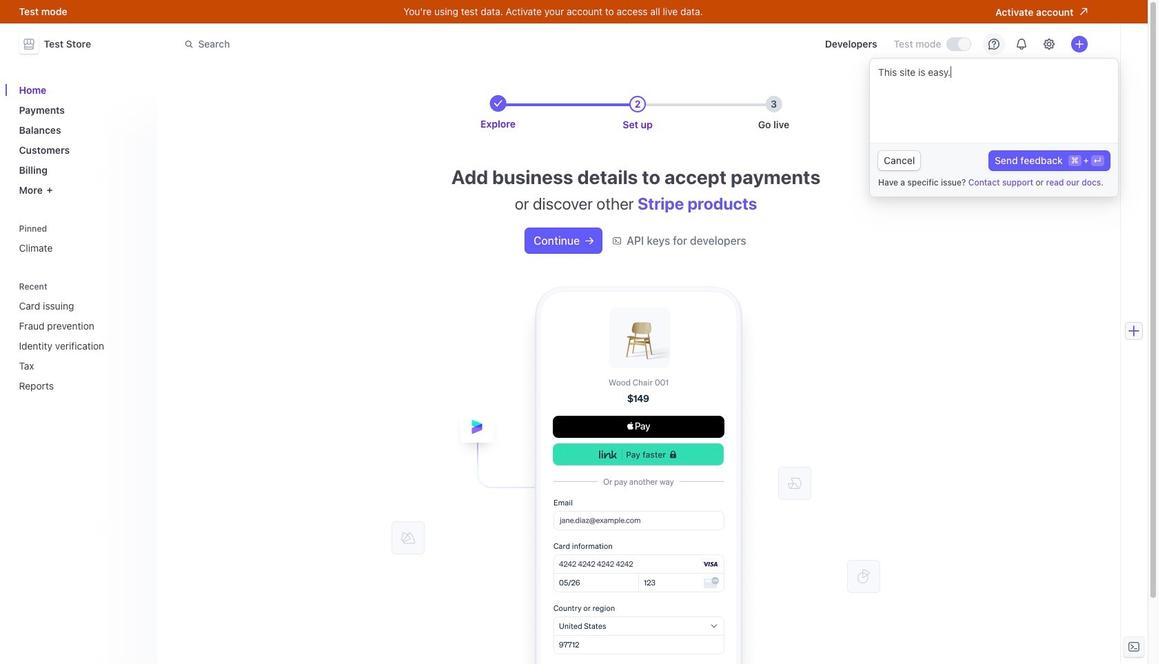 Task type: describe. For each thing, give the bounding box(es) containing it.
Test mode checkbox
[[947, 38, 971, 50]]

Search text field
[[176, 31, 565, 57]]

notifications image
[[1016, 39, 1027, 50]]

svg image
[[586, 237, 594, 245]]

settings image
[[1044, 39, 1055, 50]]

Help us improve this page. text field
[[870, 59, 1119, 143]]

clear history image
[[135, 282, 143, 291]]



Task type: vqa. For each thing, say whether or not it's contained in the screenshot.
"SETTINGS" icon
yes



Task type: locate. For each thing, give the bounding box(es) containing it.
recent element
[[13, 277, 149, 397], [13, 294, 149, 397]]

core navigation links element
[[13, 79, 149, 201]]

1 recent element from the top
[[13, 277, 149, 397]]

edit pins image
[[135, 224, 143, 233]]

help image
[[989, 39, 1000, 50]]

2 recent element from the top
[[13, 294, 149, 397]]

None search field
[[176, 31, 565, 57]]

pinned element
[[13, 219, 149, 259]]



